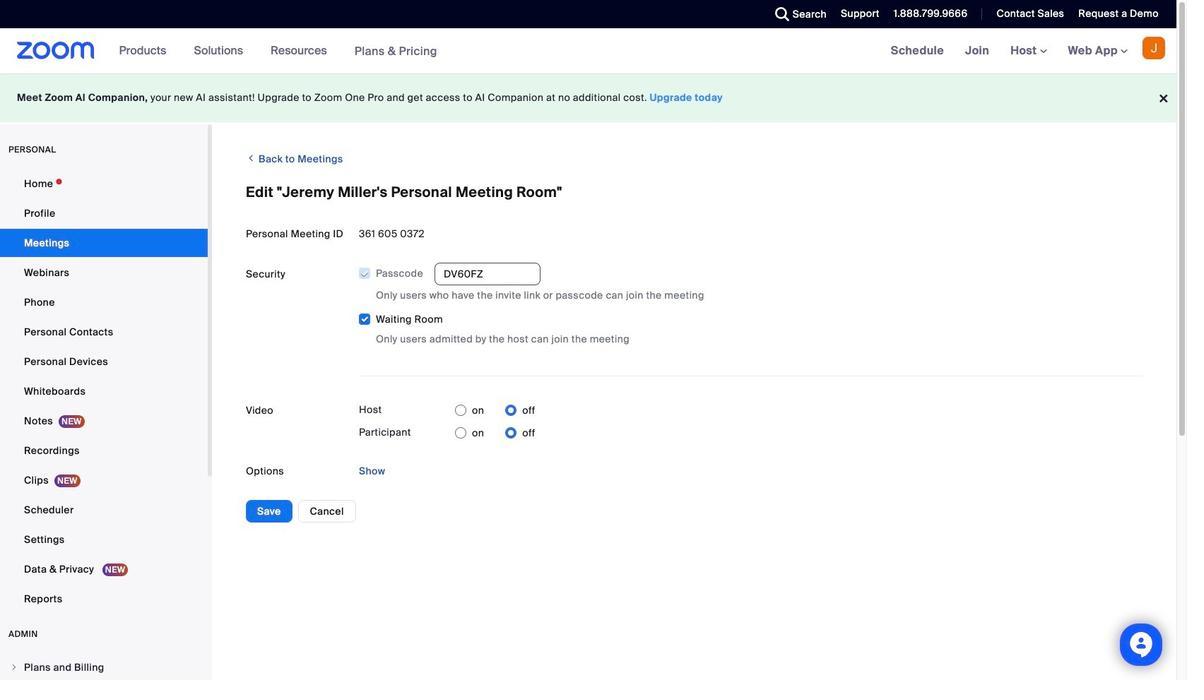 Task type: locate. For each thing, give the bounding box(es) containing it.
right image
[[10, 664, 18, 672]]

2 option group from the top
[[455, 422, 535, 445]]

1 option group from the top
[[455, 399, 535, 422]]

left image
[[246, 151, 256, 165]]

banner
[[0, 28, 1177, 74]]

menu item
[[0, 654, 208, 681]]

None text field
[[435, 263, 541, 286]]

option group
[[455, 399, 535, 422], [455, 422, 535, 445]]

footer
[[0, 73, 1177, 122]]

group
[[358, 263, 1143, 347]]

product information navigation
[[109, 28, 448, 74]]

zoom logo image
[[17, 42, 94, 59]]



Task type: describe. For each thing, give the bounding box(es) containing it.
profile picture image
[[1143, 37, 1165, 59]]

personal menu menu
[[0, 170, 208, 615]]

meetings navigation
[[880, 28, 1177, 74]]



Task type: vqa. For each thing, say whether or not it's contained in the screenshot.
PROFILE PICTURE
yes



